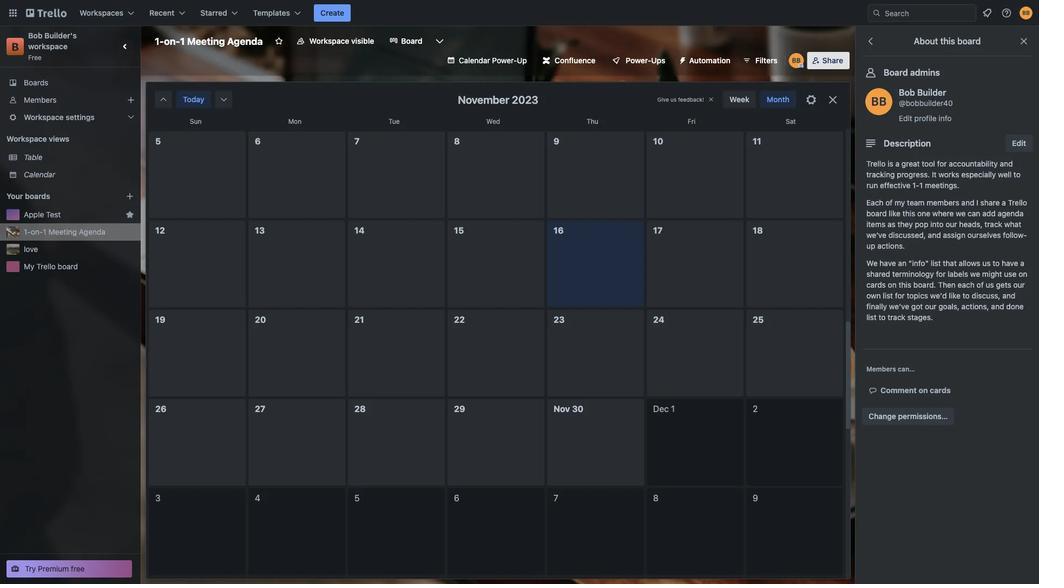 Task type: vqa. For each thing, say whether or not it's contained in the screenshot.


Task type: describe. For each thing, give the bounding box(es) containing it.
calendar power-up
[[459, 56, 527, 65]]

my trello board
[[24, 262, 78, 271]]

progress.
[[897, 170, 930, 179]]

members can…
[[867, 365, 916, 373]]

0 horizontal spatial 6
[[255, 136, 261, 146]]

2023
[[512, 93, 539, 106]]

board inside each of my team members and i share a trello board like this one where we can add agenda items as they pop into our heads, track what we've discussed, and assign ourselves follow- up actions.
[[867, 209, 887, 218]]

Search field
[[881, 5, 976, 21]]

members
[[927, 198, 960, 207]]

1 horizontal spatial 5
[[355, 493, 360, 504]]

1 vertical spatial cards
[[930, 386, 951, 395]]

0 vertical spatial list
[[931, 259, 941, 268]]

your boards with 4 items element
[[6, 190, 109, 203]]

1 vertical spatial 9
[[753, 493, 758, 504]]

apple test link
[[24, 210, 121, 220]]

back to home image
[[26, 4, 67, 22]]

bob builder (bobbuilder40) image
[[1020, 6, 1033, 19]]

to inside trello is a great tool for accountability and tracking progress. it works especially well to run effective 1-1 meetings.
[[1014, 170, 1021, 179]]

my
[[895, 198, 905, 207]]

members link
[[0, 91, 141, 109]]

share button
[[808, 52, 850, 69]]

cards inside we have an "info" list that allows us to have a shared terminology for labels we might use on cards on this board. then each of us gets our own list for topics we'd like to discuss, and finally we've got our goals, actions, and done list to track stages.
[[867, 281, 886, 290]]

into
[[931, 220, 944, 229]]

calendar for calendar
[[24, 170, 55, 179]]

0 horizontal spatial 1-
[[24, 228, 31, 237]]

1- inside text field
[[155, 35, 164, 47]]

stages.
[[908, 313, 933, 322]]

1 horizontal spatial bob builder (bobbuilder40) image
[[866, 88, 893, 115]]

templates
[[253, 8, 290, 17]]

2 vertical spatial for
[[895, 292, 905, 300]]

of inside we have an "info" list that allows us to have a shared terminology for labels we might use on cards on this board. then each of us gets our own list for topics we'd like to discuss, and finally we've got our goals, actions, and done list to track stages.
[[977, 281, 984, 290]]

on- inside text field
[[164, 35, 180, 47]]

boards link
[[0, 74, 141, 91]]

meeting inside text field
[[187, 35, 225, 47]]

we've
[[889, 302, 910, 311]]

works
[[939, 170, 960, 179]]

b
[[12, 40, 19, 53]]

workspace for workspace views
[[6, 135, 47, 143]]

love
[[24, 245, 38, 254]]

bob builder's workspace link
[[28, 31, 79, 51]]

1 have from the left
[[880, 259, 896, 268]]

tue
[[389, 117, 400, 125]]

free
[[28, 54, 42, 61]]

can…
[[898, 365, 916, 373]]

agenda
[[998, 209, 1024, 218]]

1 right dec
[[671, 404, 675, 414]]

sun
[[190, 117, 202, 125]]

board for board
[[401, 37, 423, 45]]

2 have from the left
[[1002, 259, 1019, 268]]

13
[[255, 225, 265, 236]]

1-on-1 meeting agenda link
[[24, 227, 134, 238]]

nov 30
[[554, 404, 584, 414]]

0 horizontal spatial bob builder (bobbuilder40) image
[[789, 53, 804, 68]]

where
[[933, 209, 954, 218]]

change
[[869, 412, 896, 421]]

0 horizontal spatial meeting
[[48, 228, 77, 237]]

edit for edit profile info
[[899, 114, 913, 123]]

trello is a great tool for accountability and tracking progress. it works especially well to run effective 1-1 meetings.
[[867, 159, 1021, 190]]

confluence
[[555, 56, 596, 65]]

11
[[753, 136, 762, 146]]

test
[[46, 210, 61, 219]]

primary element
[[0, 0, 1039, 26]]

ourselves
[[968, 231, 1001, 240]]

views
[[49, 135, 69, 143]]

comment on cards
[[881, 386, 951, 395]]

effective
[[880, 181, 911, 190]]

they
[[898, 220, 913, 229]]

trello inside each of my team members and i share a trello board like this one where we can add agenda items as they pop into our heads, track what we've discussed, and assign ourselves follow- up actions.
[[1008, 198, 1028, 207]]

premium
[[38, 565, 69, 574]]

a inside each of my team members and i share a trello board like this one where we can add agenda items as they pop into our heads, track what we've discussed, and assign ourselves follow- up actions.
[[1002, 198, 1006, 207]]

agenda inside 1-on-1 meeting agenda text field
[[227, 35, 263, 47]]

try premium free
[[25, 565, 85, 574]]

power- inside the 'calendar power-up' link
[[492, 56, 517, 65]]

1 horizontal spatial 8
[[653, 493, 659, 504]]

we for heads,
[[956, 209, 966, 218]]

meetings.
[[925, 181, 960, 190]]

customize views image
[[434, 36, 445, 47]]

24
[[653, 315, 665, 325]]

1 vertical spatial for
[[936, 270, 946, 279]]

bob builder @bobbuilder40
[[899, 87, 953, 108]]

2
[[753, 404, 758, 414]]

track inside we have an "info" list that allows us to have a shared terminology for labels we might use on cards on this board. then each of us gets our own list for topics we'd like to discuss, and finally we've got our goals, actions, and done list to track stages.
[[888, 313, 906, 322]]

table link
[[24, 152, 134, 163]]

edit profile info link
[[899, 114, 952, 123]]

0 vertical spatial 7
[[355, 136, 360, 146]]

Board name text field
[[149, 32, 268, 50]]

board for board admins
[[884, 67, 908, 78]]

track inside each of my team members and i share a trello board like this one where we can add agenda items as they pop into our heads, track what we've discussed, and assign ourselves follow- up actions.
[[985, 220, 1003, 229]]

power-ups button
[[604, 52, 672, 69]]

run
[[867, 181, 878, 190]]

profile
[[915, 114, 937, 123]]

create
[[321, 8, 344, 17]]

b link
[[6, 38, 24, 55]]

0 vertical spatial us
[[671, 96, 677, 103]]

tracking
[[867, 170, 895, 179]]

up
[[517, 56, 527, 65]]

goals,
[[939, 302, 960, 311]]

board.
[[914, 281, 936, 290]]

bob for builder
[[899, 87, 915, 98]]

for inside trello is a great tool for accountability and tracking progress. it works especially well to run effective 1-1 meetings.
[[937, 159, 947, 168]]

17
[[653, 225, 663, 236]]

accountability
[[949, 159, 998, 168]]

use
[[1005, 270, 1017, 279]]

each
[[867, 198, 884, 207]]

add board image
[[126, 192, 134, 201]]

builder's
[[44, 31, 77, 40]]

can
[[968, 209, 981, 218]]

workspace
[[28, 42, 68, 51]]

and down into
[[928, 231, 941, 240]]

give
[[658, 96, 669, 103]]

1 vertical spatial 7
[[554, 493, 559, 504]]

a inside trello is a great tool for accountability and tracking progress. it works especially well to run effective 1-1 meetings.
[[896, 159, 900, 168]]

confluence icon image
[[543, 57, 550, 64]]

2 vertical spatial list
[[867, 313, 877, 322]]

1 vertical spatial us
[[983, 259, 991, 268]]

mon
[[288, 117, 302, 125]]

to down finally
[[879, 313, 886, 322]]

0 vertical spatial 8
[[454, 136, 460, 146]]

this inside each of my team members and i share a trello board like this one where we can add agenda items as they pop into our heads, track what we've discussed, and assign ourselves follow- up actions.
[[903, 209, 916, 218]]

19
[[155, 315, 165, 325]]

starred
[[200, 8, 227, 17]]

27
[[255, 404, 265, 414]]

12
[[155, 225, 165, 236]]

dec 1
[[653, 404, 675, 414]]

give us feedback! link
[[658, 96, 704, 103]]

week button
[[723, 91, 756, 108]]

our inside each of my team members and i share a trello board like this one where we can add agenda items as they pop into our heads, track what we've discussed, and assign ourselves follow- up actions.
[[946, 220, 958, 229]]

filters button
[[739, 52, 781, 69]]

admins
[[911, 67, 940, 78]]

1 horizontal spatial on
[[919, 386, 928, 395]]

this member is an admin of this board. image
[[799, 63, 804, 68]]

that
[[943, 259, 957, 268]]

boards
[[24, 78, 48, 87]]

discuss,
[[972, 292, 1001, 300]]

workspace for workspace settings
[[24, 113, 64, 122]]

try
[[25, 565, 36, 574]]

0 vertical spatial this
[[941, 36, 956, 46]]

trello inside my trello board link
[[36, 262, 56, 271]]

workspace views
[[6, 135, 69, 143]]

bob builder link
[[899, 87, 947, 98]]

feedback!
[[679, 96, 704, 103]]

sm image inside automation button
[[674, 52, 690, 67]]

like inside we have an "info" list that allows us to have a shared terminology for labels we might use on cards on this board. then each of us gets our own list for topics we'd like to discuss, and finally we've got our goals, actions, and done list to track stages.
[[949, 292, 961, 300]]

1 inside text field
[[180, 35, 185, 47]]

1 vertical spatial list
[[883, 292, 893, 300]]

agenda inside 1-on-1 meeting agenda link
[[79, 228, 106, 237]]



Task type: locate. For each thing, give the bounding box(es) containing it.
recent button
[[143, 4, 192, 22]]

items
[[867, 220, 886, 229]]

2 vertical spatial 1-
[[24, 228, 31, 237]]

1 vertical spatial 5
[[355, 493, 360, 504]]

1- up the love
[[24, 228, 31, 237]]

@bobbuilder40
[[899, 99, 953, 108]]

trello up the tracking
[[867, 159, 886, 168]]

search image
[[873, 9, 881, 17]]

1 vertical spatial our
[[1014, 281, 1025, 290]]

members for members can…
[[867, 365, 897, 373]]

0 horizontal spatial bob
[[28, 31, 43, 40]]

2 horizontal spatial list
[[931, 259, 941, 268]]

2 horizontal spatial our
[[1014, 281, 1025, 290]]

members left can… on the bottom
[[867, 365, 897, 373]]

meeting
[[187, 35, 225, 47], [48, 228, 77, 237]]

have up shared
[[880, 259, 896, 268]]

1 vertical spatial 6
[[454, 493, 460, 504]]

especially
[[962, 170, 996, 179]]

workspace up table
[[6, 135, 47, 143]]

0 vertical spatial 6
[[255, 136, 261, 146]]

of inside each of my team members and i share a trello board like this one where we can add agenda items as they pop into our heads, track what we've discussed, and assign ourselves follow- up actions.
[[886, 198, 893, 207]]

our down we'd
[[925, 302, 937, 311]]

1 vertical spatial this
[[903, 209, 916, 218]]

members down boards
[[24, 96, 57, 104]]

like inside each of my team members and i share a trello board like this one where we can add agenda items as they pop into our heads, track what we've discussed, and assign ourselves follow- up actions.
[[889, 209, 901, 218]]

1 vertical spatial 1-
[[913, 181, 920, 190]]

0 horizontal spatial list
[[867, 313, 877, 322]]

agenda
[[227, 35, 263, 47], [79, 228, 106, 237]]

1 horizontal spatial a
[[1002, 198, 1006, 207]]

2 horizontal spatial board
[[958, 36, 981, 46]]

"info"
[[909, 259, 929, 268]]

0 vertical spatial of
[[886, 198, 893, 207]]

2 power- from the left
[[626, 56, 651, 65]]

on right comment
[[919, 386, 928, 395]]

apple test
[[24, 210, 61, 219]]

we inside each of my team members and i share a trello board like this one where we can add agenda items as they pop into our heads, track what we've discussed, and assign ourselves follow- up actions.
[[956, 209, 966, 218]]

list
[[931, 259, 941, 268], [883, 292, 893, 300], [867, 313, 877, 322]]

this inside we have an "info" list that allows us to have a shared terminology for labels we might use on cards on this board. then each of us gets our own list for topics we'd like to discuss, and finally we've got our goals, actions, and done list to track stages.
[[899, 281, 912, 290]]

board down 0 notifications icon
[[958, 36, 981, 46]]

on- down recent popup button
[[164, 35, 180, 47]]

we
[[867, 259, 878, 268]]

7
[[355, 136, 360, 146], [554, 493, 559, 504]]

try premium free button
[[6, 561, 132, 578]]

2 vertical spatial workspace
[[6, 135, 47, 143]]

0 vertical spatial edit
[[899, 114, 913, 123]]

and down the gets
[[1003, 292, 1016, 300]]

0 notifications image
[[981, 6, 994, 19]]

shared
[[867, 270, 891, 279]]

open information menu image
[[1002, 8, 1012, 18]]

1-on-1 meeting agenda down the starred
[[155, 35, 263, 47]]

as
[[888, 220, 896, 229]]

1 horizontal spatial trello
[[867, 159, 886, 168]]

workspace down create button
[[310, 37, 349, 45]]

we down allows
[[971, 270, 981, 279]]

2 vertical spatial us
[[986, 281, 994, 290]]

ups
[[651, 56, 666, 65]]

3
[[155, 493, 161, 504]]

1 vertical spatial trello
[[1008, 198, 1028, 207]]

25
[[753, 315, 764, 325]]

our up assign
[[946, 220, 958, 229]]

1 horizontal spatial agenda
[[227, 35, 263, 47]]

0 vertical spatial 1-on-1 meeting agenda
[[155, 35, 263, 47]]

power-ups
[[626, 56, 666, 65]]

0 vertical spatial track
[[985, 220, 1003, 229]]

board down love link at left top
[[58, 262, 78, 271]]

share
[[823, 56, 843, 65]]

1- down recent
[[155, 35, 164, 47]]

1 horizontal spatial calendar
[[459, 56, 490, 65]]

then
[[938, 281, 956, 290]]

of left my in the right top of the page
[[886, 198, 893, 207]]

1 power- from the left
[[492, 56, 517, 65]]

1 horizontal spatial meeting
[[187, 35, 225, 47]]

track down the add
[[985, 220, 1003, 229]]

automation button
[[674, 52, 737, 69]]

0 vertical spatial bob
[[28, 31, 43, 40]]

comment
[[881, 386, 917, 395]]

1 vertical spatial bob builder (bobbuilder40) image
[[866, 88, 893, 115]]

15
[[454, 225, 464, 236]]

0 horizontal spatial 1-on-1 meeting agenda
[[24, 228, 106, 237]]

1 horizontal spatial have
[[1002, 259, 1019, 268]]

0 vertical spatial 9
[[554, 136, 560, 146]]

this right about
[[941, 36, 956, 46]]

1 horizontal spatial we
[[971, 270, 981, 279]]

cards
[[867, 281, 886, 290], [930, 386, 951, 395]]

edit for edit
[[1013, 139, 1026, 148]]

1 vertical spatial edit
[[1013, 139, 1026, 148]]

workspace inside button
[[310, 37, 349, 45]]

filters
[[756, 56, 778, 65]]

0 horizontal spatial 5
[[155, 136, 161, 146]]

0 vertical spatial board
[[401, 37, 423, 45]]

us right give
[[671, 96, 677, 103]]

our down use
[[1014, 281, 1025, 290]]

0 vertical spatial trello
[[867, 159, 886, 168]]

actions.
[[878, 242, 905, 251]]

0 vertical spatial a
[[896, 159, 900, 168]]

thu
[[587, 117, 599, 125]]

1 vertical spatial agenda
[[79, 228, 106, 237]]

1- down progress.
[[913, 181, 920, 190]]

0 horizontal spatial our
[[925, 302, 937, 311]]

0 vertical spatial we
[[956, 209, 966, 218]]

list right own
[[883, 292, 893, 300]]

0 vertical spatial like
[[889, 209, 901, 218]]

confluence button
[[536, 52, 602, 69]]

2 vertical spatial trello
[[36, 262, 56, 271]]

of up discuss,
[[977, 281, 984, 290]]

trello
[[867, 159, 886, 168], [1008, 198, 1028, 207], [36, 262, 56, 271]]

1 horizontal spatial power-
[[626, 56, 651, 65]]

2 vertical spatial a
[[1021, 259, 1025, 268]]

topics
[[907, 292, 929, 300]]

0 horizontal spatial on
[[888, 281, 897, 290]]

sm image
[[674, 52, 690, 67], [158, 94, 169, 105], [219, 94, 229, 105], [868, 385, 881, 396]]

2 vertical spatial this
[[899, 281, 912, 290]]

1 down recent popup button
[[180, 35, 185, 47]]

a right is
[[896, 159, 900, 168]]

board up items
[[867, 209, 887, 218]]

this down terminology
[[899, 281, 912, 290]]

1 horizontal spatial 7
[[554, 493, 559, 504]]

bob down board admins
[[899, 87, 915, 98]]

us down might
[[986, 281, 994, 290]]

meeting down the starred
[[187, 35, 225, 47]]

0 horizontal spatial 7
[[355, 136, 360, 146]]

pop
[[915, 220, 929, 229]]

workspace up "workspace views"
[[24, 113, 64, 122]]

0 vertical spatial 5
[[155, 136, 161, 146]]

on down shared
[[888, 281, 897, 290]]

0 vertical spatial on-
[[164, 35, 180, 47]]

2 vertical spatial on
[[919, 386, 928, 395]]

discussed,
[[889, 231, 926, 240]]

bob inside bob builder @bobbuilder40
[[899, 87, 915, 98]]

bob up workspace at the top of page
[[28, 31, 43, 40]]

like up goals,
[[949, 292, 961, 300]]

1 horizontal spatial edit
[[1013, 139, 1026, 148]]

1 horizontal spatial our
[[946, 220, 958, 229]]

a down the follow-
[[1021, 259, 1025, 268]]

to down each
[[963, 292, 970, 300]]

about this board
[[914, 36, 981, 46]]

1 horizontal spatial board
[[867, 209, 887, 218]]

1 horizontal spatial 6
[[454, 493, 460, 504]]

finally
[[867, 302, 887, 311]]

an
[[898, 259, 907, 268]]

might
[[983, 270, 1002, 279]]

bob builder (bobbuilder40) image down board admins
[[866, 88, 893, 115]]

boards
[[25, 192, 50, 201]]

9
[[554, 136, 560, 146], [753, 493, 758, 504]]

we left can
[[956, 209, 966, 218]]

0 vertical spatial calendar
[[459, 56, 490, 65]]

free
[[71, 565, 85, 574]]

30
[[572, 404, 584, 414]]

agenda left star or unstar board icon
[[227, 35, 263, 47]]

workspace navigation collapse icon image
[[118, 39, 133, 54]]

18
[[753, 225, 763, 236]]

1 vertical spatial meeting
[[48, 228, 77, 237]]

2 vertical spatial our
[[925, 302, 937, 311]]

1 horizontal spatial of
[[977, 281, 984, 290]]

1 horizontal spatial cards
[[930, 386, 951, 395]]

on right use
[[1019, 270, 1028, 279]]

2 horizontal spatial a
[[1021, 259, 1025, 268]]

1 vertical spatial 8
[[653, 493, 659, 504]]

november 2023
[[458, 93, 539, 106]]

1- inside trello is a great tool for accountability and tracking progress. it works especially well to run effective 1-1 meetings.
[[913, 181, 920, 190]]

1 vertical spatial board
[[867, 209, 887, 218]]

1 vertical spatial on
[[888, 281, 897, 290]]

for up 'works' on the right
[[937, 159, 947, 168]]

november
[[458, 93, 510, 106]]

calendar for calendar power-up
[[459, 56, 490, 65]]

calendar down table
[[24, 170, 55, 179]]

own
[[867, 292, 881, 300]]

0 horizontal spatial edit
[[899, 114, 913, 123]]

track down we've
[[888, 313, 906, 322]]

edit inside button
[[1013, 139, 1026, 148]]

1 vertical spatial members
[[867, 365, 897, 373]]

i
[[977, 198, 979, 207]]

0 vertical spatial board
[[958, 36, 981, 46]]

0 horizontal spatial like
[[889, 209, 901, 218]]

and down discuss,
[[992, 302, 1005, 311]]

0 horizontal spatial on-
[[31, 228, 43, 237]]

1 inside trello is a great tool for accountability and tracking progress. it works especially well to run effective 1-1 meetings.
[[920, 181, 923, 190]]

is
[[888, 159, 894, 168]]

1 vertical spatial track
[[888, 313, 906, 322]]

a up agenda at top right
[[1002, 198, 1006, 207]]

0 horizontal spatial of
[[886, 198, 893, 207]]

star or unstar board image
[[275, 37, 284, 45]]

0 vertical spatial meeting
[[187, 35, 225, 47]]

1 vertical spatial like
[[949, 292, 961, 300]]

each
[[958, 281, 975, 290]]

board for my trello board
[[58, 262, 78, 271]]

bob for builder's
[[28, 31, 43, 40]]

0 vertical spatial on
[[1019, 270, 1028, 279]]

workspace visible
[[310, 37, 374, 45]]

on- down apple
[[31, 228, 43, 237]]

settings
[[66, 113, 95, 122]]

1 down apple test
[[43, 228, 46, 237]]

board left the 'customize views' icon
[[401, 37, 423, 45]]

for
[[937, 159, 947, 168], [936, 270, 946, 279], [895, 292, 905, 300]]

gets
[[996, 281, 1012, 290]]

to up might
[[993, 259, 1000, 268]]

heads,
[[960, 220, 983, 229]]

cards down shared
[[867, 281, 886, 290]]

edit button
[[1006, 135, 1033, 152]]

bob builder's workspace free
[[28, 31, 79, 61]]

list left that
[[931, 259, 941, 268]]

workspace inside dropdown button
[[24, 113, 64, 122]]

0 horizontal spatial agenda
[[79, 228, 106, 237]]

bob inside bob builder's workspace free
[[28, 31, 43, 40]]

1 horizontal spatial like
[[949, 292, 961, 300]]

0 vertical spatial agenda
[[227, 35, 263, 47]]

1 horizontal spatial 9
[[753, 493, 758, 504]]

1 horizontal spatial list
[[883, 292, 893, 300]]

it
[[932, 170, 937, 179]]

bob builder (bobbuilder40) image
[[789, 53, 804, 68], [866, 88, 893, 115]]

us up might
[[983, 259, 991, 268]]

week
[[730, 95, 750, 104]]

and up "well"
[[1000, 159, 1013, 168]]

workspace settings button
[[0, 109, 141, 126]]

members for members
[[24, 96, 57, 104]]

0 horizontal spatial 9
[[554, 136, 560, 146]]

nov
[[554, 404, 570, 414]]

0 horizontal spatial power-
[[492, 56, 517, 65]]

visible
[[351, 37, 374, 45]]

trello inside trello is a great tool for accountability and tracking progress. it works especially well to run effective 1-1 meetings.
[[867, 159, 886, 168]]

bob builder (bobbuilder40) image right filters
[[789, 53, 804, 68]]

like up as
[[889, 209, 901, 218]]

calendar link
[[24, 169, 134, 180]]

trello up agenda at top right
[[1008, 198, 1028, 207]]

one
[[918, 209, 931, 218]]

board for about this board
[[958, 36, 981, 46]]

we'd
[[931, 292, 947, 300]]

we for of
[[971, 270, 981, 279]]

workspace for workspace visible
[[310, 37, 349, 45]]

for up we've
[[895, 292, 905, 300]]

power- inside power-ups button
[[626, 56, 651, 65]]

we inside we have an "info" list that allows us to have a shared terminology for labels we might use on cards on this board. then each of us gets our own list for topics we'd like to discuss, and finally we've got our goals, actions, and done list to track stages.
[[971, 270, 981, 279]]

meeting down test
[[48, 228, 77, 237]]

share
[[981, 198, 1000, 207]]

0 horizontal spatial have
[[880, 259, 896, 268]]

edit profile info
[[899, 114, 952, 123]]

description
[[884, 138, 931, 149]]

1 vertical spatial on-
[[31, 228, 43, 237]]

1 vertical spatial workspace
[[24, 113, 64, 122]]

your boards
[[6, 192, 50, 201]]

0 vertical spatial our
[[946, 220, 958, 229]]

wed
[[487, 117, 500, 125]]

change permissions…
[[869, 412, 948, 421]]

list down finally
[[867, 313, 877, 322]]

members
[[24, 96, 57, 104], [867, 365, 897, 373]]

calendar up november
[[459, 56, 490, 65]]

1-on-1 meeting agenda inside text field
[[155, 35, 263, 47]]

fri
[[688, 117, 696, 125]]

1 vertical spatial a
[[1002, 198, 1006, 207]]

on-
[[164, 35, 180, 47], [31, 228, 43, 237]]

cards up permissions…
[[930, 386, 951, 395]]

0 horizontal spatial board
[[58, 262, 78, 271]]

done
[[1007, 302, 1024, 311]]

1 down progress.
[[920, 181, 923, 190]]

sat
[[786, 117, 796, 125]]

0 horizontal spatial track
[[888, 313, 906, 322]]

1 vertical spatial calendar
[[24, 170, 55, 179]]

board left admins in the top right of the page
[[884, 67, 908, 78]]

1-on-1 meeting agenda down apple test link
[[24, 228, 106, 237]]

trello right the my
[[36, 262, 56, 271]]

to right "well"
[[1014, 170, 1021, 179]]

and left i
[[962, 198, 975, 207]]

starred button
[[194, 4, 245, 22]]

starred icon image
[[126, 211, 134, 219]]

4
[[255, 493, 260, 504]]

1 vertical spatial 1-on-1 meeting agenda
[[24, 228, 106, 237]]

a inside we have an "info" list that allows us to have a shared terminology for labels we might use on cards on this board. then each of us gets our own list for topics we'd like to discuss, and finally we've got our goals, actions, and done list to track stages.
[[1021, 259, 1025, 268]]

agenda up love link at left top
[[79, 228, 106, 237]]

6
[[255, 136, 261, 146], [454, 493, 460, 504]]

have up use
[[1002, 259, 1019, 268]]

templates button
[[247, 4, 308, 22]]

builder
[[918, 87, 947, 98]]

team
[[907, 198, 925, 207]]

got
[[912, 302, 923, 311]]

for up then
[[936, 270, 946, 279]]

0 horizontal spatial calendar
[[24, 170, 55, 179]]

1 horizontal spatial members
[[867, 365, 897, 373]]

this up they
[[903, 209, 916, 218]]

and inside trello is a great tool for accountability and tracking progress. it works especially well to run effective 1-1 meetings.
[[1000, 159, 1013, 168]]



